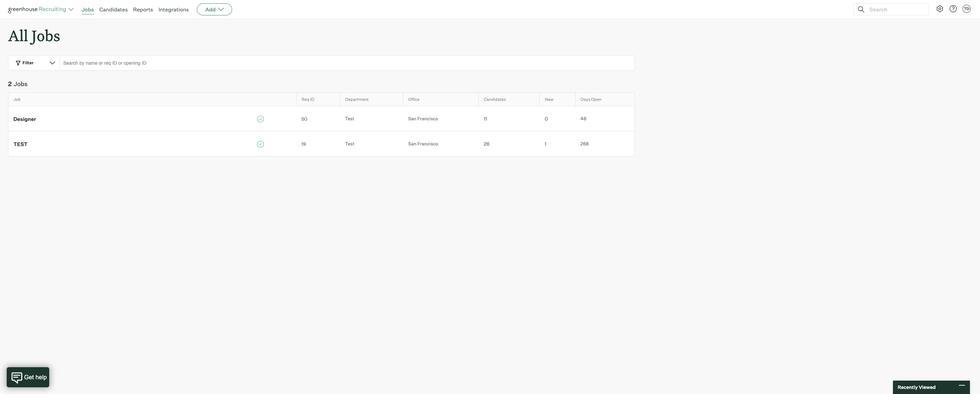 Task type: locate. For each thing, give the bounding box(es) containing it.
1
[[545, 141, 547, 147]]

days open
[[581, 97, 602, 102]]

jobs left the candidates link
[[82, 6, 94, 13]]

1 vertical spatial jobs
[[32, 25, 60, 45]]

candidates up 11
[[484, 97, 506, 102]]

2 test from the top
[[345, 141, 355, 147]]

1 vertical spatial francisco
[[418, 141, 439, 147]]

2 horizontal spatial jobs
[[82, 6, 94, 13]]

jobs down greenhouse recruiting image
[[32, 25, 60, 45]]

candidates link
[[99, 6, 128, 13]]

1 francisco from the top
[[418, 116, 439, 121]]

2 vertical spatial jobs
[[14, 80, 28, 88]]

0 vertical spatial jobs
[[82, 6, 94, 13]]

26 link
[[479, 140, 540, 147]]

0 horizontal spatial jobs
[[14, 80, 28, 88]]

0 vertical spatial francisco
[[418, 116, 439, 121]]

2 francisco from the top
[[418, 141, 439, 147]]

0 vertical spatial test
[[345, 116, 355, 121]]

test
[[345, 116, 355, 121], [345, 141, 355, 147]]

td
[[965, 6, 970, 11]]

0 vertical spatial candidates
[[99, 6, 128, 13]]

san francisco
[[409, 116, 439, 121], [409, 141, 439, 147]]

0 vertical spatial san francisco
[[409, 116, 439, 121]]

1 san francisco from the top
[[409, 116, 439, 121]]

new
[[545, 97, 554, 102]]

candidates right jobs link
[[99, 6, 128, 13]]

1 vertical spatial test
[[345, 141, 355, 147]]

test
[[13, 141, 28, 147]]

san francisco for 26
[[409, 141, 439, 147]]

candidates
[[99, 6, 128, 13], [484, 97, 506, 102]]

jobs link
[[82, 6, 94, 13]]

jobs
[[82, 6, 94, 13], [32, 25, 60, 45], [14, 80, 28, 88]]

1 san from the top
[[409, 116, 417, 121]]

jobs for 2 jobs
[[14, 80, 28, 88]]

1 horizontal spatial jobs
[[32, 25, 60, 45]]

0
[[545, 116, 549, 122]]

test for 11
[[345, 116, 355, 121]]

san
[[409, 116, 417, 121], [409, 141, 417, 147]]

2
[[8, 80, 12, 88]]

0 vertical spatial san
[[409, 116, 417, 121]]

1 test from the top
[[345, 116, 355, 121]]

open
[[592, 97, 602, 102]]

add button
[[197, 3, 232, 15]]

2 san francisco from the top
[[409, 141, 439, 147]]

francisco
[[418, 116, 439, 121], [418, 141, 439, 147]]

recently viewed
[[898, 384, 937, 390]]

Search by name or req ID or opening ID text field
[[60, 55, 635, 71]]

jobs for all jobs
[[32, 25, 60, 45]]

id
[[310, 97, 315, 102]]

designer link
[[8, 115, 297, 122]]

office
[[409, 97, 420, 102]]

viewed
[[920, 384, 937, 390]]

1 vertical spatial san
[[409, 141, 417, 147]]

integrations
[[159, 6, 189, 13]]

1 horizontal spatial candidates
[[484, 97, 506, 102]]

0 horizontal spatial candidates
[[99, 6, 128, 13]]

jobs right "2"
[[14, 80, 28, 88]]

1 vertical spatial san francisco
[[409, 141, 439, 147]]

2 san from the top
[[409, 141, 417, 147]]

1 link
[[540, 140, 576, 147]]

days
[[581, 97, 591, 102]]



Task type: vqa. For each thing, say whether or not it's contained in the screenshot.
0
yes



Task type: describe. For each thing, give the bounding box(es) containing it.
san francisco for 11
[[409, 116, 439, 121]]

req id
[[302, 97, 315, 102]]

all jobs
[[8, 25, 60, 45]]

0 link
[[540, 115, 576, 122]]

greenhouse recruiting image
[[8, 5, 68, 13]]

francisco for 26
[[418, 141, 439, 147]]

configure image
[[937, 5, 945, 13]]

integrations link
[[159, 6, 189, 13]]

designer
[[13, 116, 36, 122]]

50
[[302, 116, 308, 122]]

11 link
[[479, 115, 540, 122]]

job
[[13, 97, 21, 102]]

td button
[[963, 5, 972, 13]]

11
[[484, 116, 488, 122]]

department
[[346, 97, 369, 102]]

Search text field
[[869, 5, 923, 14]]

test for 26
[[345, 141, 355, 147]]

48
[[581, 116, 587, 121]]

test link
[[8, 140, 297, 148]]

td button
[[962, 3, 973, 14]]

san for 11
[[409, 116, 417, 121]]

san for 26
[[409, 141, 417, 147]]

add
[[205, 6, 216, 13]]

recently
[[898, 384, 919, 390]]

reports link
[[133, 6, 153, 13]]

1 vertical spatial candidates
[[484, 97, 506, 102]]

req
[[302, 97, 310, 102]]

2 jobs
[[8, 80, 28, 88]]

26
[[484, 141, 490, 147]]

19
[[302, 141, 306, 147]]

francisco for 11
[[418, 116, 439, 121]]

all
[[8, 25, 28, 45]]

filter
[[22, 60, 34, 65]]

268
[[581, 141, 589, 147]]

reports
[[133, 6, 153, 13]]



